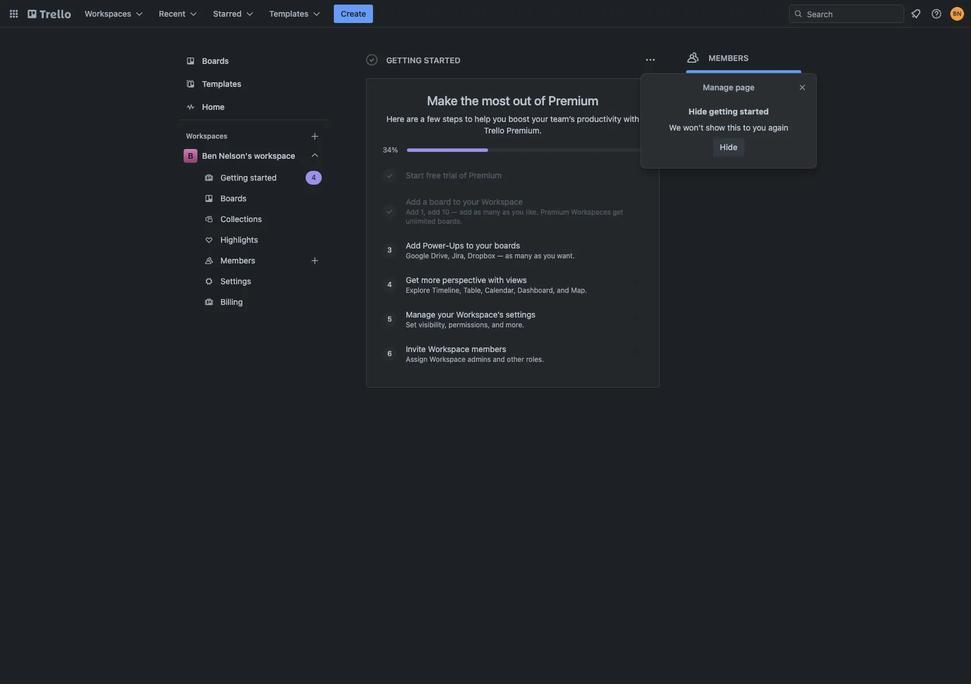 Task type: vqa. For each thing, say whether or not it's contained in the screenshot.
bottommost HIDE
yes



Task type: locate. For each thing, give the bounding box(es) containing it.
ben nelson (bennelson96) image
[[687, 93, 704, 111]]

boards link up templates "link"
[[179, 51, 327, 71]]

with inside make the most out of premium here are a few steps to help you boost your team's productivity with trello premium.
[[624, 114, 640, 124]]

many up 'boards'
[[483, 208, 501, 217]]

dropbox
[[468, 252, 496, 260]]

— down 'boards'
[[498, 252, 504, 260]]

0 vertical spatial workspaces
[[85, 9, 131, 18]]

0 horizontal spatial —
[[452, 208, 458, 217]]

1 vertical spatial with
[[489, 275, 504, 285]]

you up the trello
[[493, 114, 507, 124]]

0 vertical spatial boards link
[[179, 51, 327, 71]]

back to home image
[[28, 5, 71, 23]]

4
[[312, 173, 316, 182], [388, 281, 392, 289]]

— inside add a board to your workspace add 1, add 10 — add as many as you like. premium workspaces get unlimited boards.
[[452, 208, 458, 217]]

to inside add power-ups to your boards google drive, jira, dropbox — as many as you want.
[[467, 241, 474, 251]]

your up dropbox
[[476, 241, 493, 251]]

0 vertical spatial —
[[452, 208, 458, 217]]

your up the premium.
[[532, 114, 549, 124]]

1 vertical spatial workspaces
[[186, 132, 228, 141]]

1 vertical spatial workspace
[[428, 345, 470, 354]]

— inside add power-ups to your boards google drive, jira, dropbox — as many as you want.
[[498, 252, 504, 260]]

template board image
[[184, 77, 198, 91]]

jira,
[[452, 252, 466, 260]]

0 vertical spatial hide
[[689, 107, 708, 116]]

1 vertical spatial 4
[[388, 281, 392, 289]]

templates button
[[263, 5, 327, 23]]

0 horizontal spatial many
[[483, 208, 501, 217]]

2 horizontal spatial workspaces
[[571, 208, 611, 217]]

add up google
[[406, 241, 421, 251]]

steps
[[443, 114, 463, 124]]

invite up assign
[[406, 345, 426, 354]]

0 horizontal spatial 4
[[312, 173, 316, 182]]

workspaces button
[[78, 5, 150, 23]]

0 vertical spatial invite
[[720, 74, 741, 84]]

1 horizontal spatial invite
[[720, 74, 741, 84]]

workspace up 'boards'
[[482, 197, 523, 207]]

0 horizontal spatial hide
[[689, 107, 708, 116]]

0 vertical spatial workspace
[[482, 197, 523, 207]]

add for add a board to your workspace
[[406, 197, 421, 207]]

explore
[[406, 286, 430, 295]]

of right out
[[535, 93, 546, 108]]

boards link
[[179, 51, 327, 71], [179, 190, 327, 208]]

1 vertical spatial of
[[460, 171, 467, 180]]

and inside invite workspace members assign workspace admins and other roles.
[[493, 355, 505, 364]]

0 vertical spatial with
[[624, 114, 640, 124]]

2 vertical spatial and
[[493, 355, 505, 364]]

invite inside invite workspace members assign workspace admins and other roles.
[[406, 345, 426, 354]]

34 %
[[383, 146, 398, 154]]

invite inside "button"
[[720, 74, 741, 84]]

workspace right assign
[[430, 355, 466, 364]]

0 horizontal spatial add
[[428, 208, 440, 217]]

1 vertical spatial hide
[[721, 142, 738, 152]]

as left "like."
[[503, 208, 510, 217]]

2 vertical spatial workspace
[[430, 355, 466, 364]]

productivity
[[577, 114, 622, 124]]

like.
[[526, 208, 539, 217]]

you left "like."
[[512, 208, 524, 217]]

most
[[482, 93, 510, 108]]

hide inside "button"
[[721, 142, 738, 152]]

templates right "starred" popup button
[[269, 9, 309, 18]]

the
[[461, 93, 479, 108]]

premium right "like."
[[541, 208, 570, 217]]

unlimited
[[406, 217, 436, 226]]

0 horizontal spatial workspaces
[[85, 9, 131, 18]]

1 horizontal spatial hide
[[721, 142, 738, 152]]

manage
[[703, 82, 734, 92], [406, 310, 436, 320]]

your up visibility,
[[438, 310, 454, 320]]

0 horizontal spatial templates
[[202, 79, 242, 89]]

workspaces inside add a board to your workspace add 1, add 10 — add as many as you like. premium workspaces get unlimited boards.
[[571, 208, 611, 217]]

your right board
[[463, 197, 480, 207]]

— for boards
[[498, 252, 504, 260]]

0 vertical spatial and
[[557, 286, 569, 295]]

workspace
[[482, 197, 523, 207], [428, 345, 470, 354], [430, 355, 466, 364]]

visibility,
[[419, 321, 447, 330]]

1 vertical spatial a
[[423, 197, 428, 207]]

with right productivity
[[624, 114, 640, 124]]

and
[[557, 286, 569, 295], [492, 321, 504, 330], [493, 355, 505, 364]]

1 add from the top
[[406, 197, 421, 207]]

1 add from the left
[[428, 208, 440, 217]]

of right trial
[[460, 171, 467, 180]]

as right 10
[[474, 208, 481, 217]]

want.
[[558, 252, 575, 260]]

boards link up collections link
[[179, 190, 327, 208]]

0 vertical spatial of
[[535, 93, 546, 108]]

1 horizontal spatial 4
[[388, 281, 392, 289]]

hide getting started
[[689, 107, 769, 116]]

invite for invite people
[[720, 74, 741, 84]]

a right are
[[421, 114, 425, 124]]

team's
[[551, 114, 575, 124]]

1 horizontal spatial add
[[460, 208, 472, 217]]

manage page
[[703, 82, 755, 92]]

4 down create a workspace icon
[[312, 173, 316, 182]]

and inside the get more perspective with views explore timeline, table, calendar, dashboard, and map.
[[557, 286, 569, 295]]

to right board
[[454, 197, 461, 207]]

to left help
[[465, 114, 473, 124]]

add power-ups to your boards google drive, jira, dropbox — as many as you want.
[[406, 241, 575, 260]]

templates up home
[[202, 79, 242, 89]]

2 add from the left
[[460, 208, 472, 217]]

2 vertical spatial premium
[[541, 208, 570, 217]]

1 vertical spatial manage
[[406, 310, 436, 320]]

other
[[507, 355, 525, 364]]

of
[[535, 93, 546, 108], [460, 171, 467, 180]]

ben nelson's workspace
[[202, 151, 295, 161]]

2 add from the top
[[406, 208, 419, 217]]

nelson's
[[219, 151, 252, 161]]

add right 1, on the top left of the page
[[428, 208, 440, 217]]

manage for manage your workspace's settings set visibility, permissions, and more.
[[406, 310, 436, 320]]

0 vertical spatial templates
[[269, 9, 309, 18]]

drive,
[[431, 252, 450, 260]]

0 horizontal spatial manage
[[406, 310, 436, 320]]

hide for hide
[[721, 142, 738, 152]]

1 horizontal spatial of
[[535, 93, 546, 108]]

templates inside "link"
[[202, 79, 242, 89]]

add inside add power-ups to your boards google drive, jira, dropbox — as many as you want.
[[406, 241, 421, 251]]

invite workspace members assign workspace admins and other roles.
[[406, 345, 544, 364]]

boards right 'board' icon at the left of page
[[202, 56, 229, 66]]

— right 10
[[452, 208, 458, 217]]

out
[[513, 93, 532, 108]]

and left the map.
[[557, 286, 569, 295]]

0 vertical spatial a
[[421, 114, 425, 124]]

you left "want."
[[544, 252, 556, 260]]

add image
[[308, 254, 322, 268]]

to right ups
[[467, 241, 474, 251]]

invite down members
[[720, 74, 741, 84]]

workspace's
[[457, 310, 504, 320]]

invite for invite workspace members assign workspace admins and other roles.
[[406, 345, 426, 354]]

premium up team's
[[549, 93, 599, 108]]

1 horizontal spatial manage
[[703, 82, 734, 92]]

3 add from the top
[[406, 241, 421, 251]]

your
[[532, 114, 549, 124], [463, 197, 480, 207], [476, 241, 493, 251], [438, 310, 454, 320]]

open information menu image
[[932, 8, 943, 20]]

of inside make the most out of premium here are a few steps to help you boost your team's productivity with trello premium.
[[535, 93, 546, 108]]

b
[[188, 151, 193, 161]]

recent
[[159, 9, 186, 18]]

you left the again
[[753, 123, 767, 133]]

add left 1, on the top left of the page
[[406, 208, 419, 217]]

free
[[426, 171, 441, 180]]

a
[[421, 114, 425, 124], [423, 197, 428, 207]]

started down workspace
[[250, 173, 277, 183]]

0 horizontal spatial invite
[[406, 345, 426, 354]]

this
[[728, 123, 741, 133]]

1 horizontal spatial —
[[498, 252, 504, 260]]

many inside add power-ups to your boards google drive, jira, dropbox — as many as you want.
[[515, 252, 533, 260]]

0 horizontal spatial of
[[460, 171, 467, 180]]

manage up getting on the top
[[703, 82, 734, 92]]

0 horizontal spatial started
[[250, 173, 277, 183]]

templates
[[269, 9, 309, 18], [202, 79, 242, 89]]

add
[[406, 197, 421, 207], [406, 208, 419, 217], [406, 241, 421, 251]]

boards
[[495, 241, 521, 251]]

members
[[221, 256, 255, 266]]

1 vertical spatial boards link
[[179, 190, 327, 208]]

add up boards.
[[460, 208, 472, 217]]

manage up set
[[406, 310, 436, 320]]

workspace down visibility,
[[428, 345, 470, 354]]

many inside add a board to your workspace add 1, add 10 — add as many as you like. premium workspaces get unlimited boards.
[[483, 208, 501, 217]]

getting
[[387, 55, 422, 65]]

1 vertical spatial invite
[[406, 345, 426, 354]]

4 left get
[[388, 281, 392, 289]]

and down members in the bottom of the page
[[493, 355, 505, 364]]

hide up won't
[[689, 107, 708, 116]]

1 vertical spatial templates
[[202, 79, 242, 89]]

%
[[392, 146, 398, 154]]

manage for manage page
[[703, 82, 734, 92]]

hide
[[689, 107, 708, 116], [721, 142, 738, 152]]

views
[[506, 275, 527, 285]]

1 vertical spatial and
[[492, 321, 504, 330]]

1 horizontal spatial many
[[515, 252, 533, 260]]

start free trial of premium
[[406, 171, 502, 180]]

and left "more."
[[492, 321, 504, 330]]

boards down getting
[[221, 194, 247, 203]]

workspaces
[[85, 9, 131, 18], [186, 132, 228, 141], [571, 208, 611, 217]]

1 vertical spatial premium
[[469, 171, 502, 180]]

to right "this"
[[744, 123, 751, 133]]

many down 'boards'
[[515, 252, 533, 260]]

add up 'unlimited'
[[406, 197, 421, 207]]

permissions,
[[449, 321, 490, 330]]

more
[[422, 275, 441, 285]]

you inside make the most out of premium here are a few steps to help you boost your team's productivity with trello premium.
[[493, 114, 507, 124]]

a up 1, on the top left of the page
[[423, 197, 428, 207]]

started up "this"
[[740, 107, 769, 116]]

0 vertical spatial add
[[406, 197, 421, 207]]

your inside make the most out of premium here are a few steps to help you boost your team's productivity with trello premium.
[[532, 114, 549, 124]]

0 vertical spatial boards
[[202, 56, 229, 66]]

add
[[428, 208, 440, 217], [460, 208, 472, 217]]

1 vertical spatial —
[[498, 252, 504, 260]]

34
[[383, 146, 392, 154]]

boards
[[202, 56, 229, 66], [221, 194, 247, 203]]

you
[[493, 114, 507, 124], [753, 123, 767, 133], [512, 208, 524, 217], [544, 252, 556, 260]]

hide down the we won't show this to you again
[[721, 142, 738, 152]]

manage inside manage your workspace's settings set visibility, permissions, and more.
[[406, 310, 436, 320]]

switch to… image
[[8, 8, 20, 20]]

as
[[474, 208, 481, 217], [503, 208, 510, 217], [506, 252, 513, 260], [534, 252, 542, 260]]

2 vertical spatial workspaces
[[571, 208, 611, 217]]

2 vertical spatial add
[[406, 241, 421, 251]]

getting started
[[387, 55, 461, 65]]

premium right trial
[[469, 171, 502, 180]]

1 horizontal spatial templates
[[269, 9, 309, 18]]

invite people
[[720, 74, 769, 84]]

trial
[[443, 171, 457, 180]]

0 vertical spatial manage
[[703, 82, 734, 92]]

1 vertical spatial add
[[406, 208, 419, 217]]

—
[[452, 208, 458, 217], [498, 252, 504, 260]]

1 horizontal spatial started
[[740, 107, 769, 116]]

1 vertical spatial many
[[515, 252, 533, 260]]

help
[[475, 114, 491, 124]]

1 vertical spatial boards
[[221, 194, 247, 203]]

with up calendar,
[[489, 275, 504, 285]]

0 horizontal spatial with
[[489, 275, 504, 285]]

0 vertical spatial premium
[[549, 93, 599, 108]]

invite
[[720, 74, 741, 84], [406, 345, 426, 354]]

home link
[[179, 97, 327, 118]]

0 vertical spatial many
[[483, 208, 501, 217]]

1 horizontal spatial with
[[624, 114, 640, 124]]



Task type: describe. For each thing, give the bounding box(es) containing it.
we won't show this to you again
[[670, 123, 789, 133]]

get
[[406, 275, 419, 285]]

admins
[[468, 355, 491, 364]]

create
[[341, 9, 366, 18]]

your inside add a board to your workspace add 1, add 10 — add as many as you like. premium workspaces get unlimited boards.
[[463, 197, 480, 207]]

roles.
[[526, 355, 544, 364]]

getting
[[710, 107, 738, 116]]

perspective
[[443, 275, 486, 285]]

assign
[[406, 355, 428, 364]]

members
[[472, 345, 507, 354]]

search image
[[794, 9, 804, 18]]

show
[[706, 123, 726, 133]]

settings
[[221, 277, 251, 286]]

members link
[[179, 252, 327, 270]]

hide for hide getting started
[[689, 107, 708, 116]]

5
[[388, 315, 392, 324]]

and inside manage your workspace's settings set visibility, permissions, and more.
[[492, 321, 504, 330]]

few
[[427, 114, 441, 124]]

workspace
[[254, 151, 295, 161]]

ben nelson (bennelson96) image
[[951, 7, 965, 21]]

6
[[388, 350, 392, 358]]

1,
[[421, 208, 426, 217]]

1 horizontal spatial workspaces
[[186, 132, 228, 141]]

more.
[[506, 321, 525, 330]]

get more perspective with views explore timeline, table, calendar, dashboard, and map.
[[406, 275, 587, 295]]

we
[[670, 123, 681, 133]]

boards for first the boards link from the bottom
[[221, 194, 247, 203]]

your inside add power-ups to your boards google drive, jira, dropbox — as many as you want.
[[476, 241, 493, 251]]

home
[[202, 102, 225, 112]]

again
[[769, 123, 789, 133]]

starred button
[[206, 5, 260, 23]]

to inside add a board to your workspace add 1, add 10 — add as many as you like. premium workspaces get unlimited boards.
[[454, 197, 461, 207]]

here
[[387, 114, 405, 124]]

table,
[[464, 286, 483, 295]]

add for add power-ups to your boards
[[406, 241, 421, 251]]

— for workspace
[[452, 208, 458, 217]]

a inside make the most out of premium here are a few steps to help you boost your team's productivity with trello premium.
[[421, 114, 425, 124]]

Search field
[[804, 5, 904, 22]]

make the most out of premium here are a few steps to help you boost your team's productivity with trello premium.
[[387, 93, 640, 135]]

as down 'boards'
[[506, 252, 513, 260]]

templates inside dropdown button
[[269, 9, 309, 18]]

1 boards link from the top
[[179, 51, 327, 71]]

collections link
[[179, 210, 327, 229]]

getting started
[[221, 173, 277, 183]]

map.
[[571, 286, 587, 295]]

premium.
[[507, 126, 542, 135]]

started
[[424, 55, 461, 65]]

getting
[[221, 173, 248, 183]]

you inside add power-ups to your boards google drive, jira, dropbox — as many as you want.
[[544, 252, 556, 260]]

highlights link
[[179, 231, 327, 249]]

recent button
[[152, 5, 204, 23]]

premium inside make the most out of premium here are a few steps to help you boost your team's productivity with trello premium.
[[549, 93, 599, 108]]

0 vertical spatial 4
[[312, 173, 316, 182]]

hide button
[[714, 138, 745, 157]]

10
[[442, 208, 450, 217]]

calendar,
[[485, 286, 516, 295]]

set
[[406, 321, 417, 330]]

workspace inside add a board to your workspace add 1, add 10 — add as many as you like. premium workspaces get unlimited boards.
[[482, 197, 523, 207]]

people
[[743, 74, 769, 84]]

get
[[613, 208, 624, 217]]

close popover image
[[798, 83, 808, 92]]

as left "want."
[[534, 252, 542, 260]]

board
[[430, 197, 451, 207]]

a inside add a board to your workspace add 1, add 10 — add as many as you like. premium workspaces get unlimited boards.
[[423, 197, 428, 207]]

trello
[[484, 126, 505, 135]]

power-
[[423, 241, 450, 251]]

boards for 1st the boards link from the top of the page
[[202, 56, 229, 66]]

to inside make the most out of premium here are a few steps to help you boost your team's productivity with trello premium.
[[465, 114, 473, 124]]

board image
[[184, 54, 198, 68]]

you inside add a board to your workspace add 1, add 10 — add as many as you like. premium workspaces get unlimited boards.
[[512, 208, 524, 217]]

2 boards link from the top
[[179, 190, 327, 208]]

starred
[[213, 9, 242, 18]]

invite people button
[[687, 70, 802, 89]]

add a board to your workspace add 1, add 10 — add as many as you like. premium workspaces get unlimited boards.
[[406, 197, 624, 226]]

highlights
[[221, 235, 258, 245]]

billing link
[[179, 293, 327, 312]]

create button
[[334, 5, 373, 23]]

templates link
[[179, 74, 327, 94]]

3
[[388, 246, 392, 255]]

primary element
[[0, 0, 972, 28]]

make
[[428, 93, 458, 108]]

workspaces inside dropdown button
[[85, 9, 131, 18]]

members
[[709, 53, 749, 63]]

create a workspace image
[[308, 130, 322, 143]]

manage your workspace's settings set visibility, permissions, and more.
[[406, 310, 536, 330]]

settings link
[[179, 272, 327, 291]]

premium inside add a board to your workspace add 1, add 10 — add as many as you like. premium workspaces get unlimited boards.
[[541, 208, 570, 217]]

ups
[[450, 241, 464, 251]]

boost
[[509, 114, 530, 124]]

start
[[406, 171, 424, 180]]

0 vertical spatial started
[[740, 107, 769, 116]]

your inside manage your workspace's settings set visibility, permissions, and more.
[[438, 310, 454, 320]]

home image
[[184, 100, 198, 114]]

with inside the get more perspective with views explore timeline, table, calendar, dashboard, and map.
[[489, 275, 504, 285]]

dashboard,
[[518, 286, 555, 295]]

settings
[[506, 310, 536, 320]]

billing
[[221, 297, 243, 307]]

are
[[407, 114, 419, 124]]

page
[[736, 82, 755, 92]]

0 notifications image
[[910, 7, 923, 21]]

google
[[406, 252, 429, 260]]

won't
[[684, 123, 704, 133]]

timeline,
[[432, 286, 462, 295]]

1 vertical spatial started
[[250, 173, 277, 183]]



